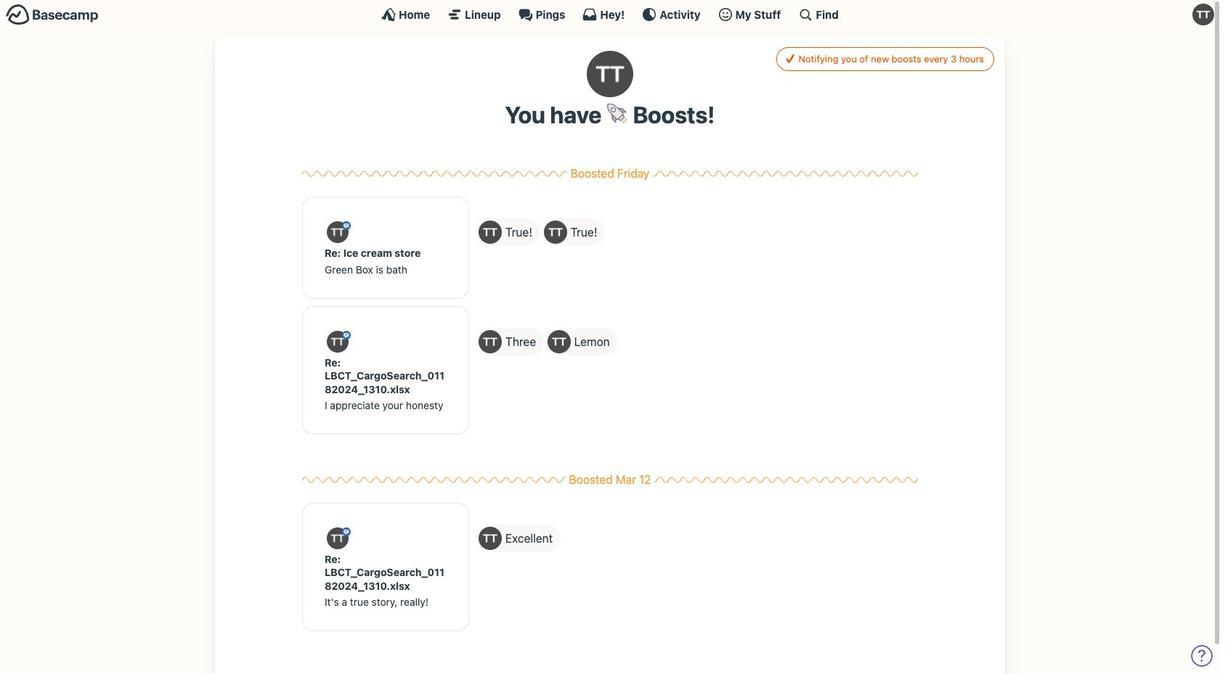 Task type: locate. For each thing, give the bounding box(es) containing it.
0 vertical spatial comment image
[[342, 331, 351, 340]]

terry t. boosted the comment with 'three' element
[[477, 328, 544, 356]]

terry turtle image inside 'main' element
[[1193, 4, 1215, 25]]

terry turtle image
[[587, 51, 633, 97], [479, 221, 502, 244], [544, 221, 567, 244], [327, 222, 349, 244], [327, 331, 349, 353]]

comment image
[[342, 331, 351, 340], [342, 528, 351, 537]]

terry turtle image inside terry t. boosted the comment with 'lemon' element
[[548, 331, 571, 354]]

1 comment image from the top
[[342, 331, 351, 340]]

2 terry t. boosted the comment with 'true!' element from the left
[[542, 219, 605, 247]]

terry turtle image inside terry t. boosted the comment with 'excellent' element
[[479, 528, 502, 551]]

comment image for terry t. boosted the comment with 'excellent' element at the bottom of page
[[342, 528, 351, 537]]

terry turtle image inside terry t. boosted the comment with 'three' element
[[479, 331, 502, 354]]

1 horizontal spatial terry t. boosted the comment with 'true!' element
[[542, 219, 605, 247]]

switch accounts image
[[6, 4, 99, 26]]

comment image for terry t. boosted the comment with 'three' element
[[342, 331, 351, 340]]

2 comment image from the top
[[342, 528, 351, 537]]

1 vertical spatial comment image
[[342, 528, 351, 537]]

terry turtle image
[[1193, 4, 1215, 25], [479, 331, 502, 354], [548, 331, 571, 354], [479, 528, 502, 551], [327, 528, 349, 550]]

terry t. boosted the comment with 'true!' element
[[477, 219, 540, 247], [542, 219, 605, 247]]

0 horizontal spatial terry t. boosted the comment with 'true!' element
[[477, 219, 540, 247]]

terry turtle image for terry t. boosted the comment with 'three' element
[[479, 331, 502, 354]]



Task type: describe. For each thing, give the bounding box(es) containing it.
keyboard shortcut: ⌘ + / image
[[799, 7, 813, 22]]

mar 12 element
[[616, 474, 651, 487]]

terry t. boosted the comment with 'lemon' element
[[545, 328, 618, 356]]

friday element
[[617, 167, 650, 180]]

terry turtle image for terry t. boosted the comment with 'excellent' element at the bottom of page
[[479, 528, 502, 551]]

terry t. boosted the comment with 'excellent' element
[[477, 525, 561, 553]]

comment image
[[342, 222, 351, 231]]

1 terry t. boosted the comment with 'true!' element from the left
[[477, 219, 540, 247]]

main element
[[0, 0, 1220, 28]]

terry turtle image for terry t. boosted the comment with 'lemon' element
[[548, 331, 571, 354]]



Task type: vqa. For each thing, say whether or not it's contained in the screenshot.
Create
no



